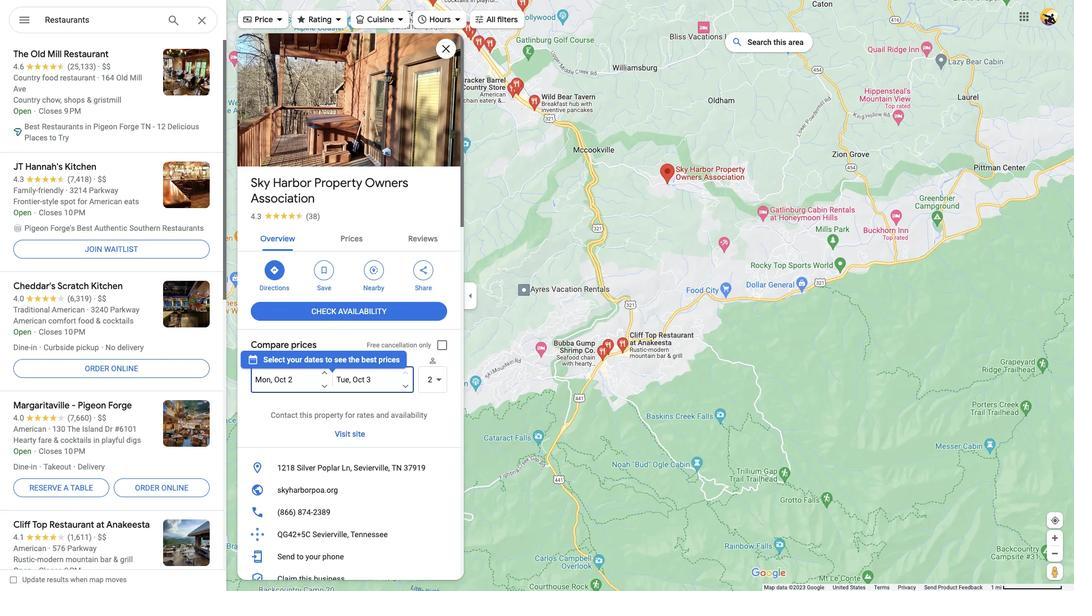 Task type: locate. For each thing, give the bounding box(es) containing it.
0 horizontal spatial oct
[[274, 375, 286, 384]]

show your location image
[[1051, 516, 1061, 526]]

waitlist
[[104, 245, 138, 254]]

1 vertical spatial prices
[[379, 355, 400, 364]]

1 vertical spatial send
[[925, 585, 937, 591]]

collapse side panel image
[[465, 290, 477, 302]]

1 vertical spatial your
[[306, 552, 321, 561]]

tab list containing overview
[[238, 224, 461, 251]]

to
[[326, 355, 333, 364], [297, 552, 304, 561]]

this right claim
[[299, 575, 312, 583]]

1 horizontal spatial send
[[925, 585, 937, 591]]

this
[[774, 38, 787, 47], [300, 411, 313, 420], [299, 575, 312, 583]]

oct right the mon,
[[274, 375, 286, 384]]

update
[[22, 576, 45, 584]]

prices up out at the bottom left of the page
[[291, 340, 317, 351]]

qg42+5c sevierville, tennessee
[[278, 530, 388, 539]]

prices inside sky harbor property owners association main content
[[291, 340, 317, 351]]

set check out one day later image
[[401, 381, 411, 391]]

0 horizontal spatial sevierville,
[[313, 530, 349, 539]]

rating
[[309, 14, 332, 24]]

photo of sky harbor property owners association image
[[236, 15, 462, 185]]

2
[[288, 375, 293, 384], [428, 375, 432, 384]]


[[319, 264, 329, 276]]

1 horizontal spatial prices
[[379, 355, 400, 364]]

check left in at the bottom
[[251, 357, 269, 365]]

this inside button
[[774, 38, 787, 47]]


[[18, 12, 31, 28]]

1 horizontal spatial check
[[282, 357, 301, 365]]

0 vertical spatial sevierville,
[[354, 464, 390, 472]]

compare prices
[[251, 340, 317, 351]]

dates
[[304, 355, 324, 364]]

cancellation
[[382, 341, 417, 349]]

this for claim
[[299, 575, 312, 583]]

1 vertical spatial order
[[135, 484, 160, 492]]

0 horizontal spatial online
[[111, 364, 138, 373]]

information for sky harbor property owners association region
[[238, 457, 461, 591]]

cuisine button
[[351, 7, 410, 32]]

1 2 from the left
[[288, 375, 293, 384]]

claim this business
[[278, 575, 345, 583]]

terms button
[[875, 584, 890, 591]]

this left area on the right of the page
[[774, 38, 787, 47]]

online
[[111, 364, 138, 373], [161, 484, 189, 492]]

0 vertical spatial to
[[326, 355, 333, 364]]

1 horizontal spatial to
[[326, 355, 333, 364]]

1 vertical spatial to
[[297, 552, 304, 561]]

availability
[[338, 307, 387, 316]]

None field
[[45, 13, 158, 27]]

area
[[789, 38, 804, 47]]

footer inside google maps element
[[765, 584, 992, 591]]

visit site link
[[324, 421, 377, 447]]

send inside button
[[925, 585, 937, 591]]

2 oct from the left
[[353, 375, 365, 384]]

oct for 2
[[274, 375, 286, 384]]

search this area
[[748, 38, 804, 47]]

united states button
[[833, 584, 866, 591]]

2 right set check out one day later image
[[428, 375, 432, 384]]

2 vertical spatial this
[[299, 575, 312, 583]]

guests group
[[419, 356, 447, 393]]

phone
[[323, 552, 344, 561]]

1 horizontal spatial your
[[306, 552, 321, 561]]

(866) 874-2389
[[278, 508, 331, 517]]

2 inside 2 popup button
[[428, 375, 432, 384]]

1 horizontal spatial online
[[161, 484, 189, 492]]

in
[[271, 357, 276, 365]]

availability
[[391, 411, 428, 420]]

results
[[47, 576, 69, 584]]

send
[[278, 552, 295, 561], [925, 585, 937, 591]]

39
[[266, 143, 276, 154]]

claim
[[278, 575, 297, 583]]

hours button
[[413, 7, 467, 32]]

1 oct from the left
[[274, 375, 286, 384]]

check
[[251, 357, 269, 365], [282, 357, 301, 365]]

0 horizontal spatial send
[[278, 552, 295, 561]]

1218
[[278, 464, 295, 472]]

best
[[362, 355, 377, 364]]

all filters button
[[470, 7, 525, 32]]

2 inside monday, october 2 to tuesday, october 3 group
[[288, 375, 293, 384]]

this right contact
[[300, 411, 313, 420]]

sky harbor property owners association main content
[[236, 15, 464, 591]]

oct
[[274, 375, 286, 384], [353, 375, 365, 384]]

prices down free cancellation only
[[379, 355, 400, 364]]

2 2 from the left
[[428, 375, 432, 384]]


[[369, 264, 379, 276]]

directions
[[260, 284, 290, 292]]

this inside information for sky harbor property owners association region
[[299, 575, 312, 583]]

sevierville,
[[354, 464, 390, 472], [313, 530, 349, 539]]

send inside 'button'
[[278, 552, 295, 561]]

to left see
[[326, 355, 333, 364]]

map
[[89, 576, 104, 584]]

order
[[85, 364, 109, 373], [135, 484, 160, 492]]

set check in one day later image
[[320, 381, 330, 391]]

map
[[765, 585, 776, 591]]

all
[[487, 14, 496, 24]]

0 horizontal spatial your
[[287, 355, 302, 364]]

send left product
[[925, 585, 937, 591]]

qg42+5c sevierville, tennessee button
[[238, 524, 461, 546]]

terms
[[875, 585, 890, 591]]

site
[[352, 429, 366, 439]]

rates
[[357, 411, 374, 420]]

0 horizontal spatial prices
[[291, 340, 317, 351]]

your right /
[[287, 355, 302, 364]]

4.3
[[251, 212, 262, 221]]

join waitlist
[[85, 245, 138, 254]]

none field inside "restaurants" field
[[45, 13, 158, 27]]

0 vertical spatial send
[[278, 552, 295, 561]]

send up claim
[[278, 552, 295, 561]]

property
[[315, 411, 343, 420]]

1 vertical spatial this
[[300, 411, 313, 420]]

0 horizontal spatial check
[[251, 357, 269, 365]]

0 vertical spatial prices
[[291, 340, 317, 351]]

data
[[777, 585, 788, 591]]

privacy button
[[899, 584, 917, 591]]

1
[[992, 585, 995, 591]]

your left phone
[[306, 552, 321, 561]]

0 vertical spatial this
[[774, 38, 787, 47]]

1 mi
[[992, 585, 1002, 591]]

price
[[255, 14, 273, 24]]

tab list
[[238, 224, 461, 251]]

0 vertical spatial order
[[85, 364, 109, 373]]

business
[[314, 575, 345, 583]]

set check in one day earlier image
[[320, 368, 330, 378]]

0 vertical spatial online
[[111, 364, 138, 373]]

table
[[70, 484, 93, 492]]

39 photos
[[266, 143, 306, 154]]

0 horizontal spatial to
[[297, 552, 304, 561]]

to down qg42+5c
[[297, 552, 304, 561]]

this for search
[[774, 38, 787, 47]]

hours
[[430, 14, 451, 24]]

0 horizontal spatial 2
[[288, 375, 293, 384]]

1 horizontal spatial oct
[[353, 375, 365, 384]]

footer
[[765, 584, 992, 591]]

/
[[278, 357, 281, 365]]

share
[[415, 284, 432, 292]]

 search field
[[9, 7, 218, 36]]

send product feedback
[[925, 585, 983, 591]]

tennessee
[[351, 530, 388, 539]]

harbor
[[273, 175, 312, 191]]

Restaurants field
[[9, 7, 218, 34]]

1 horizontal spatial 2
[[428, 375, 432, 384]]

2 down check in / check out in the bottom left of the page
[[288, 375, 293, 384]]

a
[[64, 484, 69, 492]]

sevierville, left tn
[[354, 464, 390, 472]]

sevierville, up phone
[[313, 530, 349, 539]]

sky harbor property owners association
[[251, 175, 409, 207]]

39 photos button
[[246, 139, 310, 158]]

owners
[[365, 175, 409, 191]]

skyharborpoa.org
[[278, 486, 338, 495]]

oct left 3
[[353, 375, 365, 384]]

check right /
[[282, 357, 301, 365]]

when
[[70, 576, 88, 584]]

0 horizontal spatial order
[[85, 364, 109, 373]]

google account: ben nelson  
(ben.nelson1980@gmail.com) image
[[1041, 8, 1059, 25]]

2 check from the left
[[282, 357, 301, 365]]

4.3 stars image
[[262, 212, 306, 219]]

send to your phone button
[[238, 546, 461, 568]]

footer containing map data ©2023 google
[[765, 584, 992, 591]]



Task type: describe. For each thing, give the bounding box(es) containing it.
(866)
[[278, 508, 296, 517]]

reserve a table link
[[13, 475, 109, 501]]

37919
[[404, 464, 426, 472]]

visit site
[[335, 429, 366, 439]]

see
[[334, 355, 347, 364]]

1 vertical spatial online
[[161, 484, 189, 492]]

qg42+5c
[[278, 530, 311, 539]]

cuisine
[[367, 14, 394, 24]]

1 horizontal spatial sevierville,
[[354, 464, 390, 472]]

moves
[[105, 576, 127, 584]]


[[270, 264, 280, 276]]

©2023
[[789, 585, 806, 591]]

claim this business link
[[238, 568, 461, 590]]

1218 silver poplar ln, sevierville, tn 37919 button
[[238, 457, 461, 479]]

only
[[419, 341, 431, 349]]

1218 silver poplar ln, sevierville, tn 37919
[[278, 464, 426, 472]]

select
[[264, 355, 285, 364]]

google maps element
[[0, 0, 1075, 591]]

zoom in image
[[1051, 534, 1060, 542]]

send to your phone
[[278, 552, 344, 561]]

 button
[[9, 7, 40, 36]]

set check out one day earlier image
[[401, 368, 411, 378]]

monday, october 2 to tuesday, october 3 group
[[251, 366, 414, 393]]

0 vertical spatial order online link
[[13, 355, 210, 382]]

Update results when map moves checkbox
[[10, 573, 127, 587]]

results for restaurants feed
[[0, 40, 227, 591]]

privacy
[[899, 585, 917, 591]]

tue,
[[337, 375, 351, 384]]

all filters
[[487, 14, 518, 24]]

check in / check out group
[[251, 356, 414, 393]]

send for send product feedback
[[925, 585, 937, 591]]

1 vertical spatial sevierville,
[[313, 530, 349, 539]]

compare
[[251, 340, 289, 351]]

1 vertical spatial order online link
[[114, 475, 210, 501]]

oct for 3
[[353, 375, 365, 384]]

tn
[[392, 464, 402, 472]]

tab list inside sky harbor property owners association main content
[[238, 224, 461, 251]]

actions for sky harbor property owners association region
[[238, 251, 461, 298]]

show street view coverage image
[[1048, 563, 1064, 580]]

nearby
[[364, 284, 385, 292]]

ln,
[[342, 464, 352, 472]]

1 vertical spatial order online
[[135, 484, 189, 492]]

this for contact
[[300, 411, 313, 420]]

reviews
[[408, 234, 438, 244]]

1 mi button
[[992, 585, 1063, 591]]

association
[[251, 191, 315, 207]]

check
[[312, 307, 337, 316]]

1 horizontal spatial order
[[135, 484, 160, 492]]

map data ©2023 google
[[765, 585, 825, 591]]

3
[[367, 375, 371, 384]]

0 vertical spatial your
[[287, 355, 302, 364]]

join
[[85, 245, 102, 254]]

zoom out image
[[1051, 550, 1060, 558]]

united states
[[833, 585, 866, 591]]

your inside 'button'
[[306, 552, 321, 561]]

tue, oct 3
[[337, 375, 371, 384]]

1 check from the left
[[251, 357, 269, 365]]

reviews button
[[400, 224, 447, 251]]

google
[[807, 585, 825, 591]]

feedback
[[959, 585, 983, 591]]

(866) 874-2389 button
[[238, 501, 461, 524]]

price button
[[238, 7, 289, 32]]

sky
[[251, 175, 270, 191]]

search
[[748, 38, 772, 47]]


[[419, 264, 429, 276]]

2 button
[[419, 366, 447, 393]]

mon, oct 2
[[255, 375, 293, 384]]

skyharborpoa.org link
[[238, 479, 461, 501]]

874-
[[298, 508, 313, 517]]

filters
[[497, 14, 518, 24]]

0 vertical spatial order online
[[85, 364, 138, 373]]

product
[[939, 585, 958, 591]]

38 reviews element
[[306, 212, 320, 221]]

visit
[[335, 429, 351, 439]]

mi
[[996, 585, 1002, 591]]

join waitlist link
[[13, 236, 210, 263]]

check availability
[[312, 307, 387, 316]]

update results when map moves
[[22, 576, 127, 584]]

save
[[317, 284, 331, 292]]

for
[[345, 411, 355, 420]]

to inside 'button'
[[297, 552, 304, 561]]

property
[[314, 175, 363, 191]]

overview button
[[251, 224, 304, 251]]

the
[[349, 355, 360, 364]]

contact
[[271, 411, 298, 420]]

send for send to your phone
[[278, 552, 295, 561]]

overview
[[260, 234, 295, 244]]

photos
[[278, 143, 306, 154]]

send product feedback button
[[925, 584, 983, 591]]

contact this property for rates and availability
[[271, 411, 428, 420]]

(38)
[[306, 212, 320, 221]]



Task type: vqa. For each thing, say whether or not it's contained in the screenshot.
Sapporo Clock Tower icon on the bottom right of page
no



